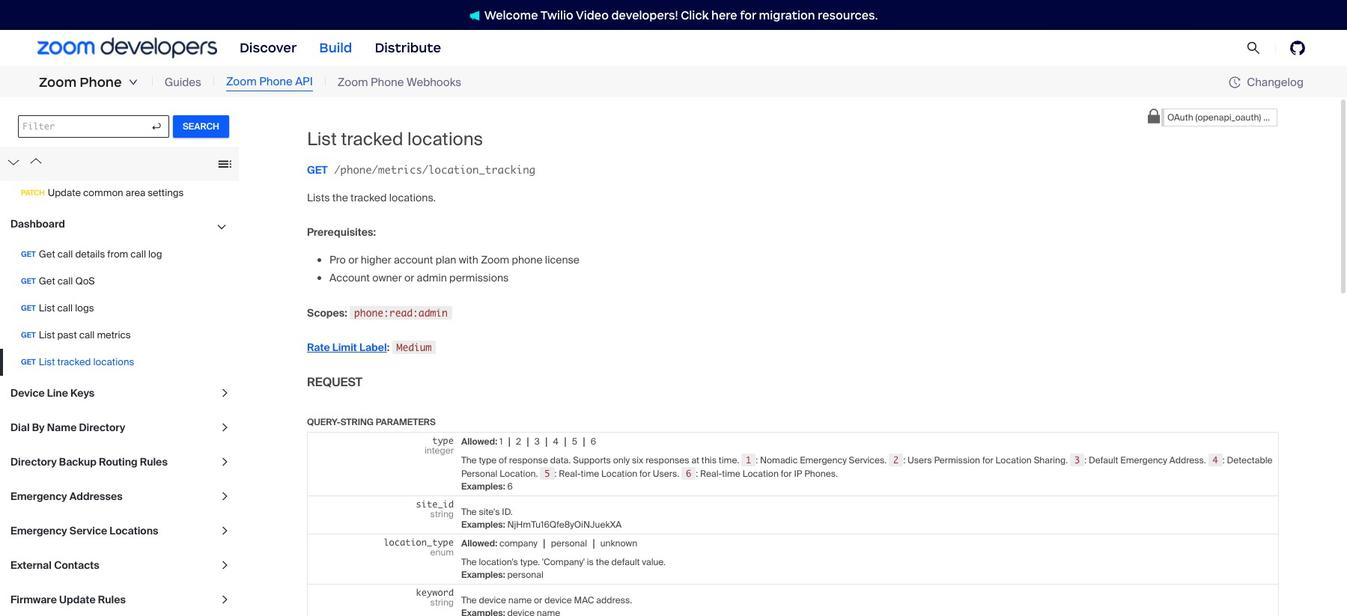 Task type: locate. For each thing, give the bounding box(es) containing it.
zoom phone webhooks link
[[338, 74, 461, 91]]

2 phone from the left
[[259, 74, 293, 89]]

zoom phone api
[[226, 74, 313, 89]]

here
[[712, 8, 738, 22]]

guides
[[165, 75, 201, 90]]

3 phone from the left
[[371, 75, 404, 90]]

1 phone from the left
[[80, 74, 122, 91]]

phone left webhooks
[[371, 75, 404, 90]]

search image
[[1247, 41, 1261, 55], [1247, 41, 1261, 55]]

2 horizontal spatial phone
[[371, 75, 404, 90]]

query-
[[307, 416, 341, 428]]

welcome
[[484, 8, 538, 22]]

phone for zoom phone api
[[259, 74, 293, 89]]

request
[[307, 374, 363, 390]]

1 zoom from the left
[[39, 74, 77, 91]]

github image
[[1291, 40, 1306, 55], [1291, 40, 1306, 55]]

1 horizontal spatial zoom
[[226, 74, 257, 89]]

string
[[341, 416, 374, 428]]

phone inside "zoom phone webhooks" link
[[371, 75, 404, 90]]

history image
[[1229, 76, 1247, 88], [1229, 76, 1241, 88]]

0 horizontal spatial zoom
[[39, 74, 77, 91]]

1 horizontal spatial phone
[[259, 74, 293, 89]]

parameters
[[376, 416, 436, 428]]

changelog link
[[1229, 75, 1304, 90]]

video
[[576, 8, 609, 22]]

phone
[[80, 74, 122, 91], [259, 74, 293, 89], [371, 75, 404, 90]]

zoom phone api link
[[226, 74, 313, 91]]

2 zoom from the left
[[226, 74, 257, 89]]

phone left down image
[[80, 74, 122, 91]]

0 horizontal spatial phone
[[80, 74, 122, 91]]

down image
[[129, 78, 138, 87]]

zoom phone webhooks
[[338, 75, 461, 90]]

phone for zoom phone webhooks
[[371, 75, 404, 90]]

notification image
[[469, 10, 484, 21]]

phone inside zoom phone api link
[[259, 74, 293, 89]]

zoom
[[39, 74, 77, 91], [226, 74, 257, 89], [338, 75, 368, 90]]

zoom developer logo image
[[37, 38, 217, 58]]

phone left api
[[259, 74, 293, 89]]

2 horizontal spatial zoom
[[338, 75, 368, 90]]

welcome twilio video developers! click here for migration resources.
[[484, 8, 878, 22]]

resources.
[[818, 8, 878, 22]]

click
[[681, 8, 709, 22]]

zoom for zoom phone api
[[226, 74, 257, 89]]

3 zoom from the left
[[338, 75, 368, 90]]

twilio
[[541, 8, 574, 22]]

zoom for zoom phone webhooks
[[338, 75, 368, 90]]



Task type: describe. For each thing, give the bounding box(es) containing it.
welcome twilio video developers! click here for migration resources. link
[[454, 7, 893, 23]]

for
[[740, 8, 756, 22]]

zoom phone
[[39, 74, 122, 91]]

guides link
[[165, 74, 201, 91]]

migration
[[759, 8, 815, 22]]

webhooks
[[407, 75, 461, 90]]

zoom for zoom phone
[[39, 74, 77, 91]]

query-string parameters
[[307, 416, 436, 428]]

api
[[295, 74, 313, 89]]

changelog
[[1247, 75, 1304, 90]]

developers!
[[612, 8, 678, 22]]

notification image
[[469, 10, 480, 21]]

phone for zoom phone
[[80, 74, 122, 91]]



Task type: vqa. For each thing, say whether or not it's contained in the screenshot.
PATH
no



